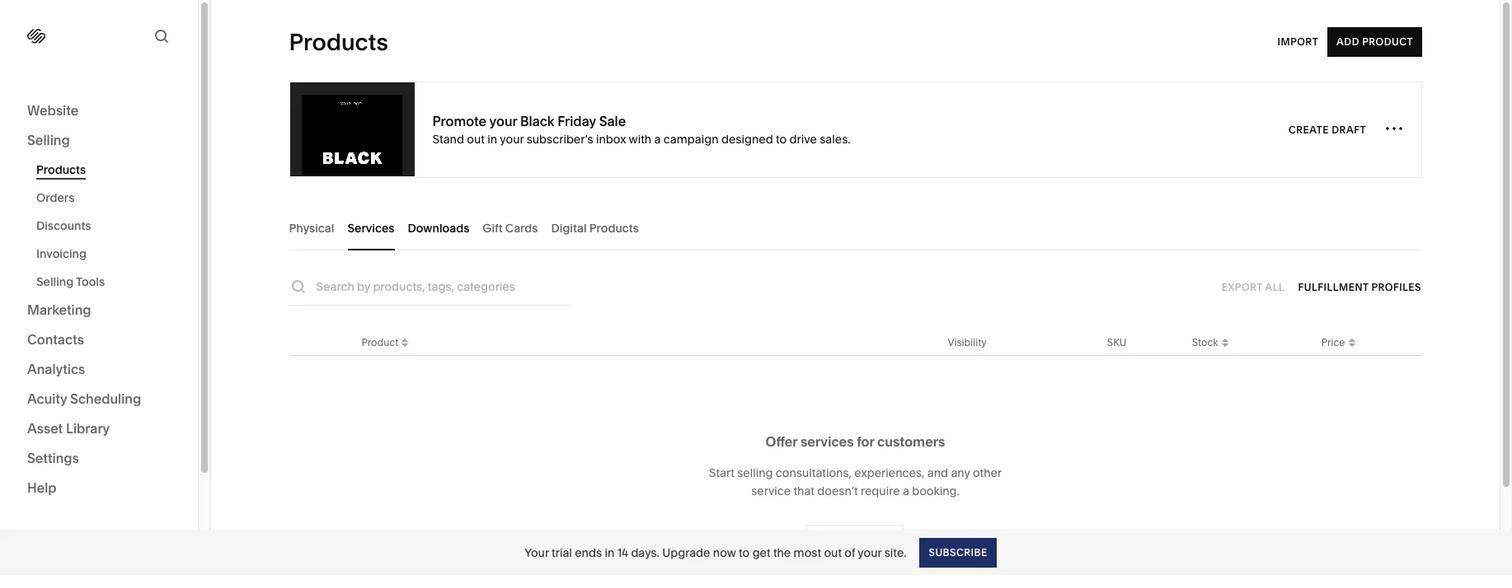 Task type: vqa. For each thing, say whether or not it's contained in the screenshot.
DAYS.
yes



Task type: describe. For each thing, give the bounding box(es) containing it.
gift
[[483, 221, 503, 235]]

profiles
[[1372, 281, 1422, 293]]

import
[[1277, 35, 1318, 48]]

invoicing
[[36, 247, 87, 261]]

acuity scheduling link
[[27, 390, 171, 410]]

get
[[753, 546, 771, 560]]

discounts link
[[36, 212, 180, 240]]

your trial ends in 14 days. upgrade now to get the most out of your site.
[[525, 546, 907, 560]]

campaign
[[664, 132, 719, 146]]

stand
[[433, 132, 464, 146]]

scheduling
[[70, 391, 141, 407]]

and
[[928, 466, 948, 481]]

now
[[713, 546, 736, 560]]

other
[[973, 466, 1002, 481]]

consultations,
[[776, 466, 852, 481]]

export all button
[[1223, 273, 1285, 302]]

that
[[794, 484, 815, 499]]

asset library
[[27, 421, 110, 437]]

analytics
[[27, 361, 85, 378]]

orders
[[36, 191, 75, 205]]

visibility
[[948, 336, 987, 348]]

export all
[[1223, 281, 1285, 293]]

1 vertical spatial your
[[500, 132, 524, 146]]

import button
[[1277, 27, 1318, 57]]

any
[[951, 466, 970, 481]]

services
[[801, 434, 854, 450]]

days.
[[631, 546, 660, 560]]

offer
[[766, 434, 798, 450]]

2 vertical spatial your
[[858, 546, 882, 560]]

selling for selling tools
[[36, 275, 74, 289]]

products inside products 'link'
[[36, 162, 86, 177]]

downloads
[[408, 221, 470, 235]]

add for add product
[[1337, 35, 1359, 48]]

start selling consultations, experiences, and any other service that doesn't require a booking.
[[709, 466, 1002, 499]]

sale
[[599, 113, 626, 129]]

selling for selling
[[27, 132, 70, 148]]

in inside promote your black friday sale stand out in your subscriber's inbox with a campaign designed to drive sales.
[[488, 132, 497, 146]]

acuity
[[27, 391, 67, 407]]

0 horizontal spatial to
[[739, 546, 750, 560]]

fulfillment
[[1299, 281, 1370, 293]]

offer services for customers
[[766, 434, 946, 450]]

subscribe
[[929, 546, 988, 559]]

of
[[845, 546, 855, 560]]

tools
[[76, 275, 105, 289]]

1 vertical spatial out
[[824, 546, 842, 560]]

create
[[1289, 123, 1330, 136]]

upgrade
[[662, 546, 710, 560]]

physical
[[289, 221, 334, 235]]

selling link
[[27, 131, 171, 151]]

promote your black friday sale stand out in your subscriber's inbox with a campaign designed to drive sales.
[[433, 113, 851, 146]]

contacts
[[27, 332, 84, 348]]

0 horizontal spatial product
[[362, 336, 398, 348]]

fulfillment profiles button
[[1299, 273, 1422, 302]]

require
[[861, 484, 900, 499]]

doesn't
[[818, 484, 858, 499]]

subscriber's
[[527, 132, 593, 146]]

create draft
[[1289, 123, 1367, 136]]

friday
[[558, 113, 596, 129]]

booking.
[[912, 484, 960, 499]]

start
[[709, 466, 735, 481]]

services button
[[348, 205, 395, 251]]

asset
[[27, 421, 63, 437]]

website link
[[27, 101, 171, 121]]

products link
[[36, 156, 180, 184]]

add product
[[1337, 35, 1413, 48]]

digital products button
[[551, 205, 639, 251]]

product inside button
[[1362, 35, 1413, 48]]

tab list containing physical
[[289, 205, 1422, 251]]

designed
[[722, 132, 773, 146]]

your
[[525, 546, 549, 560]]

drive
[[790, 132, 817, 146]]

stock
[[1192, 336, 1219, 348]]

selling tools
[[36, 275, 105, 289]]

price
[[1322, 336, 1346, 348]]



Task type: locate. For each thing, give the bounding box(es) containing it.
service down the require
[[846, 537, 891, 549]]

Search by products, tags, categories field
[[316, 278, 570, 296]]

selling down website
[[27, 132, 70, 148]]

cards
[[505, 221, 538, 235]]

a right with
[[654, 132, 661, 146]]

orders link
[[36, 184, 180, 212]]

0 horizontal spatial in
[[488, 132, 497, 146]]

your
[[489, 113, 517, 129], [500, 132, 524, 146], [858, 546, 882, 560]]

to left get on the bottom of the page
[[739, 546, 750, 560]]

1 vertical spatial a
[[903, 484, 910, 499]]

settings link
[[27, 449, 171, 469]]

marketing link
[[27, 301, 171, 321]]

0 vertical spatial a
[[654, 132, 661, 146]]

your left black
[[489, 113, 517, 129]]

service inside start selling consultations, experiences, and any other service that doesn't require a booking.
[[751, 484, 791, 499]]

help
[[27, 480, 57, 496]]

0 vertical spatial in
[[488, 132, 497, 146]]

a inside promote your black friday sale stand out in your subscriber's inbox with a campaign designed to drive sales.
[[654, 132, 661, 146]]

service down selling
[[751, 484, 791, 499]]

0 vertical spatial products
[[289, 28, 388, 56]]

1 horizontal spatial add
[[1337, 35, 1359, 48]]

1 horizontal spatial out
[[824, 546, 842, 560]]

0 vertical spatial add
[[1337, 35, 1359, 48]]

marketing
[[27, 302, 91, 318]]

settings
[[27, 450, 79, 467]]

1 horizontal spatial to
[[776, 132, 787, 146]]

customers
[[878, 434, 946, 450]]

0 vertical spatial product
[[1362, 35, 1413, 48]]

invoicing link
[[36, 240, 180, 268]]

draft
[[1333, 123, 1367, 136]]

site.
[[885, 546, 907, 560]]

out inside promote your black friday sale stand out in your subscriber's inbox with a campaign designed to drive sales.
[[467, 132, 485, 146]]

services
[[348, 221, 395, 235]]

1 vertical spatial in
[[605, 546, 615, 560]]

asset library link
[[27, 420, 171, 440]]

add service
[[821, 537, 891, 549]]

out
[[467, 132, 485, 146], [824, 546, 842, 560]]

selling tools link
[[36, 268, 180, 296]]

a down the experiences,
[[903, 484, 910, 499]]

add inside button
[[1337, 35, 1359, 48]]

to
[[776, 132, 787, 146], [739, 546, 750, 560]]

help link
[[27, 479, 57, 497]]

in left 14
[[605, 546, 615, 560]]

1 horizontal spatial a
[[903, 484, 910, 499]]

products inside digital products button
[[589, 221, 639, 235]]

discounts
[[36, 219, 91, 233]]

website
[[27, 102, 79, 119]]

ends
[[575, 546, 602, 560]]

1 vertical spatial add
[[821, 537, 844, 549]]

sku
[[1107, 336, 1127, 348]]

14
[[617, 546, 628, 560]]

inbox
[[596, 132, 626, 146]]

experiences,
[[855, 466, 925, 481]]

1 horizontal spatial in
[[605, 546, 615, 560]]

0 vertical spatial service
[[751, 484, 791, 499]]

0 horizontal spatial out
[[467, 132, 485, 146]]

0 horizontal spatial a
[[654, 132, 661, 146]]

trial
[[552, 546, 572, 560]]

1 horizontal spatial products
[[289, 28, 388, 56]]

selling up marketing
[[36, 275, 74, 289]]

2 vertical spatial products
[[589, 221, 639, 235]]

a inside start selling consultations, experiences, and any other service that doesn't require a booking.
[[903, 484, 910, 499]]

add service button
[[807, 525, 905, 562]]

1 vertical spatial to
[[739, 546, 750, 560]]

gift cards button
[[483, 205, 538, 251]]

downloads button
[[408, 205, 470, 251]]

gift cards
[[483, 221, 538, 235]]

add for add service
[[821, 537, 844, 549]]

for
[[857, 434, 875, 450]]

1 horizontal spatial product
[[1362, 35, 1413, 48]]

dropdown icon image
[[398, 334, 412, 347], [1219, 334, 1232, 347], [1346, 334, 1359, 347], [398, 339, 412, 352], [1219, 339, 1232, 352], [1346, 339, 1359, 352]]

0 vertical spatial to
[[776, 132, 787, 146]]

to inside promote your black friday sale stand out in your subscriber's inbox with a campaign designed to drive sales.
[[776, 132, 787, 146]]

add product button
[[1327, 27, 1422, 57]]

all
[[1266, 281, 1285, 293]]

0 horizontal spatial service
[[751, 484, 791, 499]]

1 vertical spatial selling
[[36, 275, 74, 289]]

0 vertical spatial your
[[489, 113, 517, 129]]

the
[[773, 546, 791, 560]]

service inside button
[[846, 537, 891, 549]]

digital
[[551, 221, 587, 235]]

service
[[751, 484, 791, 499], [846, 537, 891, 549]]

0 horizontal spatial add
[[821, 537, 844, 549]]

2 horizontal spatial products
[[589, 221, 639, 235]]

selling
[[737, 466, 773, 481]]

create draft button
[[1289, 115, 1367, 145]]

a
[[654, 132, 661, 146], [903, 484, 910, 499]]

1 vertical spatial products
[[36, 162, 86, 177]]

products
[[289, 28, 388, 56], [36, 162, 86, 177], [589, 221, 639, 235]]

physical button
[[289, 205, 334, 251]]

out down promote
[[467, 132, 485, 146]]

in right stand on the top left of page
[[488, 132, 497, 146]]

1 vertical spatial service
[[846, 537, 891, 549]]

digital products
[[551, 221, 639, 235]]

add left of
[[821, 537, 844, 549]]

acuity scheduling
[[27, 391, 141, 407]]

with
[[629, 132, 652, 146]]

add inside button
[[821, 537, 844, 549]]

product
[[1362, 35, 1413, 48], [362, 336, 398, 348]]

your right of
[[858, 546, 882, 560]]

analytics link
[[27, 360, 171, 380]]

to left drive
[[776, 132, 787, 146]]

0 vertical spatial out
[[467, 132, 485, 146]]

most
[[794, 546, 821, 560]]

tab list
[[289, 205, 1422, 251]]

contacts link
[[27, 331, 171, 351]]

your down black
[[500, 132, 524, 146]]

export
[[1223, 281, 1263, 293]]

1 vertical spatial product
[[362, 336, 398, 348]]

0 vertical spatial selling
[[27, 132, 70, 148]]

promote
[[433, 113, 487, 129]]

add right import
[[1337, 35, 1359, 48]]

black
[[520, 113, 555, 129]]

1 horizontal spatial service
[[846, 537, 891, 549]]

out left of
[[824, 546, 842, 560]]

0 horizontal spatial products
[[36, 162, 86, 177]]

sales.
[[820, 132, 851, 146]]

subscribe button
[[920, 538, 997, 568]]

fulfillment profiles
[[1299, 281, 1422, 293]]



